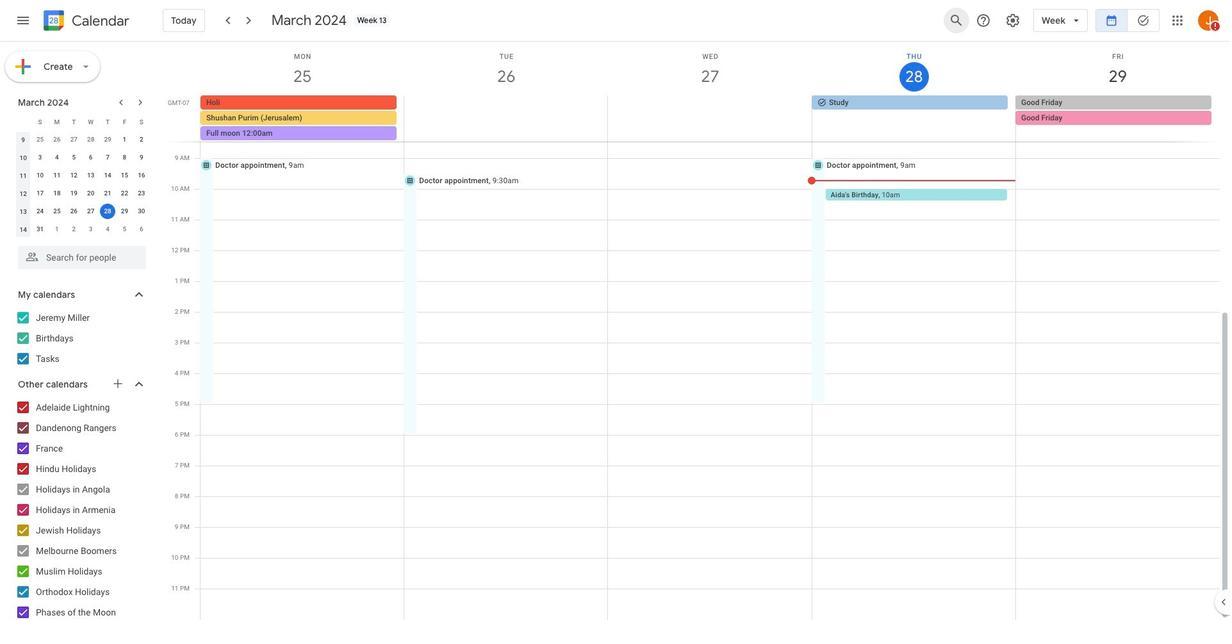Task type: vqa. For each thing, say whether or not it's contained in the screenshot.
Anderson
no



Task type: locate. For each thing, give the bounding box(es) containing it.
Search for people text field
[[26, 246, 138, 269]]

15 element
[[117, 168, 132, 183]]

march 2024 grid
[[12, 113, 150, 238]]

settings menu image
[[1005, 13, 1021, 28]]

row group
[[15, 131, 150, 238]]

28, today element
[[100, 204, 115, 219]]

29 element
[[117, 204, 132, 219]]

16 element
[[134, 168, 149, 183]]

april 6 element
[[134, 222, 149, 237]]

31 element
[[32, 222, 48, 237]]

25 element
[[49, 204, 65, 219]]

13 element
[[83, 168, 98, 183]]

heading
[[69, 13, 129, 29]]

april 5 element
[[117, 222, 132, 237]]

23 element
[[134, 186, 149, 201]]

grid
[[164, 42, 1230, 620]]

7 element
[[100, 150, 115, 165]]

22 element
[[117, 186, 132, 201]]

None search field
[[0, 241, 159, 269]]

21 element
[[100, 186, 115, 201]]

cell
[[201, 95, 404, 142], [404, 95, 608, 142], [608, 95, 812, 142], [1015, 95, 1219, 142], [99, 202, 116, 220]]

column header
[[15, 113, 32, 131]]

february 27 element
[[66, 132, 82, 147]]

february 29 element
[[100, 132, 115, 147]]

row
[[195, 95, 1230, 142], [15, 113, 150, 131], [15, 131, 150, 149], [15, 149, 150, 167], [15, 167, 150, 185], [15, 185, 150, 202], [15, 202, 150, 220], [15, 220, 150, 238]]

17 element
[[32, 186, 48, 201]]

19 element
[[66, 186, 82, 201]]

11 element
[[49, 168, 65, 183]]

18 element
[[49, 186, 65, 201]]

april 3 element
[[83, 222, 98, 237]]

february 25 element
[[32, 132, 48, 147]]



Task type: describe. For each thing, give the bounding box(es) containing it.
12 element
[[66, 168, 82, 183]]

february 28 element
[[83, 132, 98, 147]]

9 element
[[134, 150, 149, 165]]

main drawer image
[[15, 13, 31, 28]]

10 element
[[32, 168, 48, 183]]

1 element
[[117, 132, 132, 147]]

other calendars list
[[3, 397, 159, 620]]

20 element
[[83, 186, 98, 201]]

my calendars list
[[3, 308, 159, 369]]

april 1 element
[[49, 222, 65, 237]]

5 element
[[66, 150, 82, 165]]

2 element
[[134, 132, 149, 147]]

3 element
[[32, 150, 48, 165]]

cell inside march 2024 grid
[[99, 202, 116, 220]]

24 element
[[32, 204, 48, 219]]

6 element
[[83, 150, 98, 165]]

calendar element
[[41, 8, 129, 36]]

heading inside calendar 'element'
[[69, 13, 129, 29]]

add other calendars image
[[111, 377, 124, 390]]

april 2 element
[[66, 222, 82, 237]]

4 element
[[49, 150, 65, 165]]

30 element
[[134, 204, 149, 219]]

row group inside march 2024 grid
[[15, 131, 150, 238]]

8 element
[[117, 150, 132, 165]]

27 element
[[83, 204, 98, 219]]

14 element
[[100, 168, 115, 183]]

february 26 element
[[49, 132, 65, 147]]

april 4 element
[[100, 222, 115, 237]]

26 element
[[66, 204, 82, 219]]

column header inside march 2024 grid
[[15, 113, 32, 131]]



